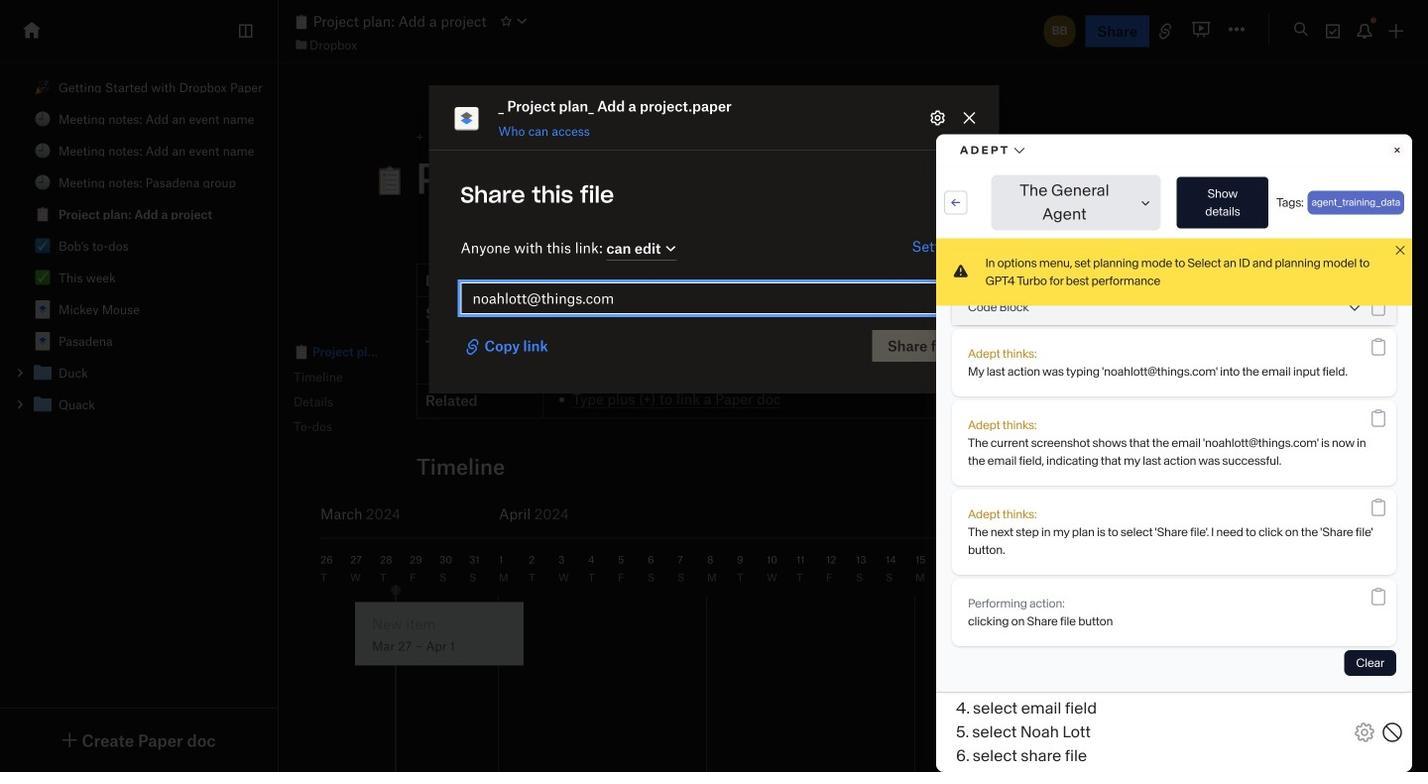 Task type: vqa. For each thing, say whether or not it's contained in the screenshot.
second clipboard image
yes



Task type: describe. For each thing, give the bounding box(es) containing it.
close image
[[1351, 587, 1375, 611]]

1 vertical spatial clipboard image
[[35, 206, 51, 222]]

2 vertical spatial clipboard image
[[294, 344, 310, 360]]

2 template content image from the top
[[31, 361, 55, 385]]

overlay image
[[1351, 587, 1375, 611]]

1 template content image from the top
[[31, 298, 55, 321]]

check mark button image
[[35, 270, 51, 286]]

0 vertical spatial clipboard image
[[294, 14, 310, 30]]

party popper image
[[35, 79, 51, 95]]

/ contents list
[[0, 71, 278, 421]]

3 nine o'clock image from the top
[[35, 175, 51, 190]]



Task type: locate. For each thing, give the bounding box(es) containing it.
nine o'clock image
[[35, 111, 51, 127], [35, 143, 51, 159], [35, 175, 51, 190]]

heading
[[374, 152, 1121, 203]]

0 vertical spatial expand folder image
[[13, 366, 27, 380]]

2 expand folder image from the top
[[13, 398, 27, 412]]

1 template content image from the top
[[31, 329, 55, 353]]

1 vertical spatial template content image
[[31, 393, 55, 417]]

check box with check image
[[35, 238, 51, 254]]

0 vertical spatial template content image
[[31, 329, 55, 353]]

expand folder image
[[13, 366, 27, 380], [13, 398, 27, 412]]

1 expand folder image from the top
[[13, 366, 27, 380]]

2 nine o'clock image from the top
[[35, 143, 51, 159]]

1 vertical spatial expand folder image
[[13, 398, 27, 412]]

0 vertical spatial template content image
[[31, 298, 55, 321]]

1 nine o'clock image from the top
[[35, 111, 51, 127]]

2 template content image from the top
[[31, 393, 55, 417]]

template content image
[[31, 329, 55, 353], [31, 361, 55, 385]]

template content image
[[31, 298, 55, 321], [31, 393, 55, 417]]

navigation
[[273, 319, 466, 460]]

1 vertical spatial nine o'clock image
[[35, 143, 51, 159]]

1 vertical spatial template content image
[[31, 361, 55, 385]]

clipboard image
[[294, 14, 310, 30], [35, 206, 51, 222], [294, 344, 310, 360]]

2 vertical spatial nine o'clock image
[[35, 175, 51, 190]]

0 vertical spatial nine o'clock image
[[35, 111, 51, 127]]



